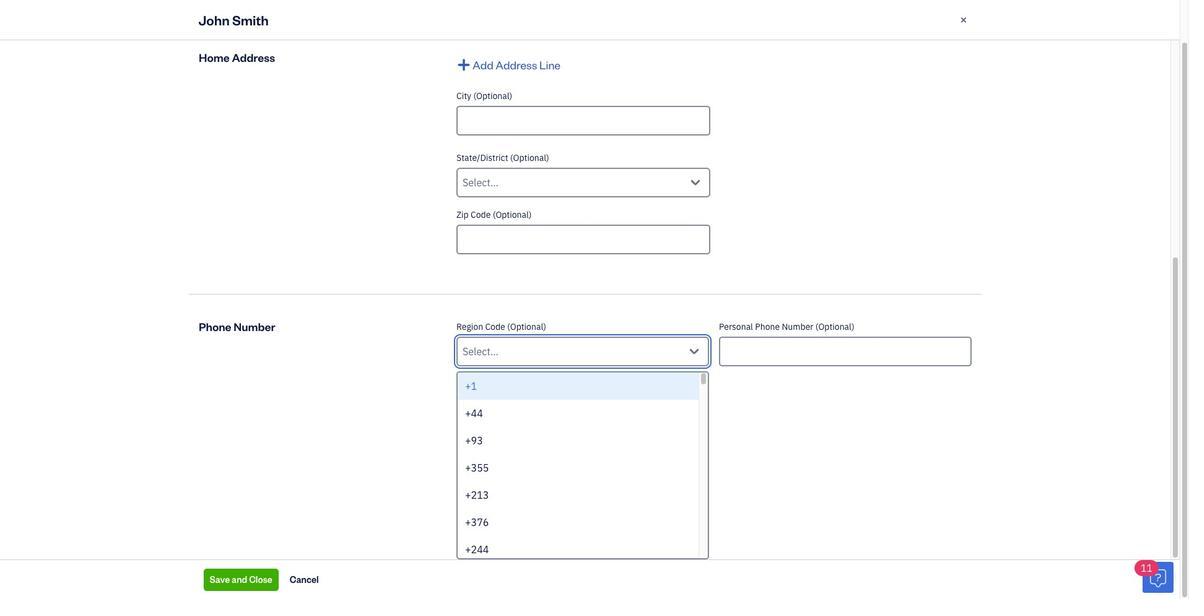 Task type: vqa. For each thing, say whether or not it's contained in the screenshot.
Add
yes



Task type: describe. For each thing, give the bounding box(es) containing it.
how
[[817, 271, 834, 282]]

2 horizontal spatial phone
[[784, 92, 812, 105]]

address for add
[[496, 58, 537, 72]]

+355
[[465, 462, 489, 475]]

members
[[394, 366, 436, 378]]

john  smith
[[389, 188, 465, 208]]

0 vertical spatial and
[[765, 92, 782, 105]]

0 vertical spatial team
[[473, 92, 496, 105]]

by
[[538, 92, 548, 105]]

invite your team members as an admin, employee, contractor or accountant to collaborate and work together on your business.
[[317, 366, 605, 393]]

1 horizontal spatial smith
[[352, 15, 407, 42]]

close
[[249, 574, 272, 586]]

do
[[857, 286, 867, 297]]

cancel
[[290, 574, 319, 586]]

save and close
[[210, 574, 272, 586]]

go to help image
[[943, 7, 962, 25]]

like
[[662, 92, 678, 105]]

0 horizontal spatial smith
[[232, 11, 269, 28]]

zip
[[457, 209, 469, 221]]

admin,
[[464, 366, 495, 378]]

city (optional)
[[457, 90, 512, 102]]

+244
[[465, 544, 489, 556]]

they
[[838, 286, 855, 297]]

+44
[[465, 408, 483, 420]]

home
[[199, 50, 230, 64]]

john for john  smith
[[389, 188, 422, 208]]

(optional) right state/district
[[510, 152, 549, 164]]

no
[[409, 249, 420, 260]]

capacity
[[834, 330, 872, 343]]

cancel button
[[284, 569, 325, 591]]

address,
[[724, 92, 763, 105]]

11 button
[[1135, 561, 1174, 594]]

team
[[367, 366, 391, 378]]

main element
[[0, 0, 167, 600]]

zip code (optional)
[[457, 209, 532, 221]]

address for home
[[232, 50, 275, 64]]

11
[[1141, 563, 1153, 575]]

adding
[[551, 92, 581, 105]]

+1
[[465, 380, 477, 393]]

team inside how much you pay your team members for the work they do
[[912, 271, 932, 282]]

invite for invite
[[707, 379, 736, 393]]

set capacity button
[[787, 319, 1005, 369]]

members
[[934, 271, 971, 282]]

john for john smith
[[199, 11, 230, 28]]

keep track of your team member by adding additional details like job title, address, and phone number.
[[390, 92, 853, 105]]

contractor
[[547, 366, 594, 378]]

how much you pay your team members for the work they do
[[817, 271, 999, 297]]

region code (optional)
[[457, 322, 546, 333]]

(optional) down they
[[816, 322, 855, 333]]

your right the on
[[531, 380, 551, 393]]

together
[[477, 380, 515, 393]]

work inside invite your team members as an admin, employee, contractor or accountant to collaborate and work together on your business.
[[453, 380, 475, 393]]

save
[[210, 574, 230, 586]]

0 horizontal spatial phone
[[199, 320, 231, 334]]

for
[[973, 271, 984, 282]]

state/district
[[457, 152, 508, 164]]

code for region
[[485, 322, 505, 333]]



Task type: locate. For each thing, give the bounding box(es) containing it.
0 horizontal spatial team
[[473, 92, 496, 105]]

address inside button
[[496, 58, 537, 72]]

accountant
[[317, 380, 368, 393]]

select...
[[463, 177, 499, 189], [463, 346, 499, 358]]

code right region
[[485, 322, 505, 333]]

track
[[415, 92, 437, 105]]

work down the how
[[817, 286, 836, 297]]

1 horizontal spatial number
[[782, 322, 814, 333]]

keep
[[390, 92, 412, 105]]

set capacity
[[817, 330, 872, 343]]

phone
[[784, 92, 812, 105], [199, 320, 231, 334], [755, 322, 780, 333]]

2 horizontal spatial john
[[389, 188, 422, 208]]

invite up 'accountant'
[[317, 366, 343, 378]]

and inside invite your team members as an admin, employee, contractor or accountant to collaborate and work together on your business.
[[434, 380, 451, 393]]

1 vertical spatial invite
[[707, 379, 736, 393]]

None field
[[457, 106, 711, 136], [457, 225, 711, 255], [719, 337, 972, 367], [457, 106, 711, 136], [457, 225, 711, 255], [719, 337, 972, 367]]

business.
[[553, 380, 595, 393]]

set
[[817, 330, 832, 343]]

to
[[370, 380, 379, 393]]

+93
[[465, 435, 483, 447]]

johnsmith43233@gmail.com
[[409, 232, 524, 243]]

2 horizontal spatial and
[[765, 92, 782, 105]]

team right "city"
[[473, 92, 496, 105]]

1 horizontal spatial invite
[[707, 379, 736, 393]]

1 vertical spatial work
[[453, 380, 475, 393]]

invite inside button
[[707, 379, 736, 393]]

your inside how much you pay your team members for the work they do
[[892, 271, 910, 282]]

and inside button
[[232, 574, 247, 586]]

1 horizontal spatial john smith
[[301, 15, 407, 42]]

0 vertical spatial code
[[471, 209, 491, 221]]

much
[[836, 271, 858, 282]]

and down as
[[434, 380, 451, 393]]

personal
[[719, 322, 753, 333]]

1 vertical spatial and
[[434, 380, 451, 393]]

line
[[540, 58, 561, 72]]

None text field
[[463, 174, 465, 191], [463, 343, 465, 361], [463, 174, 465, 191], [463, 343, 465, 361]]

team
[[473, 92, 496, 105], [912, 271, 932, 282]]

your right pay
[[892, 271, 910, 282]]

additional
[[583, 92, 628, 105]]

1 vertical spatial team
[[912, 271, 932, 282]]

2 select... from the top
[[463, 346, 499, 358]]

smith
[[232, 11, 269, 28], [352, 15, 407, 42], [426, 188, 465, 208]]

save and close button
[[204, 569, 279, 591]]

and
[[765, 92, 782, 105], [434, 380, 451, 393], [232, 574, 247, 586]]

invite
[[317, 366, 343, 378], [707, 379, 736, 393]]

(optional) right "city"
[[474, 90, 512, 102]]

2 vertical spatial and
[[232, 574, 247, 586]]

john
[[199, 11, 230, 28], [301, 15, 348, 42], [389, 188, 422, 208]]

phone number
[[199, 320, 276, 334]]

work
[[817, 286, 836, 297], [453, 380, 475, 393]]

an
[[450, 366, 461, 378]]

2 horizontal spatial smith
[[426, 188, 465, 208]]

+213
[[465, 489, 489, 502]]

(optional) up employee,
[[507, 322, 546, 333]]

details
[[630, 92, 660, 105]]

address right add
[[496, 58, 537, 72]]

as
[[438, 366, 448, 378]]

resource center badge image
[[1143, 563, 1174, 594]]

your
[[451, 92, 470, 105], [892, 271, 910, 282], [345, 366, 365, 378], [531, 380, 551, 393]]

title,
[[699, 92, 721, 105]]

1 horizontal spatial work
[[817, 286, 836, 297]]

johnsmith43233@gmail.com no phone number
[[409, 232, 524, 260]]

1 horizontal spatial phone
[[755, 322, 780, 333]]

1 horizontal spatial john
[[301, 15, 348, 42]]

collaborate
[[381, 380, 432, 393]]

address
[[232, 50, 275, 64], [496, 58, 537, 72]]

employee,
[[498, 366, 544, 378]]

and right save
[[232, 574, 247, 586]]

and right address,
[[765, 92, 782, 105]]

number
[[234, 320, 276, 334], [782, 322, 814, 333]]

personal phone number (optional)
[[719, 322, 855, 333]]

state/district (optional)
[[457, 152, 549, 164]]

work down 'an'
[[453, 380, 475, 393]]

0 horizontal spatial and
[[232, 574, 247, 586]]

invite for invite your team members as an admin, employee, contractor or accountant to collaborate and work together on your business.
[[317, 366, 343, 378]]

code for zip
[[471, 209, 491, 221]]

pay
[[876, 271, 890, 282]]

(optional) right 'zip'
[[493, 209, 532, 221]]

you
[[860, 271, 874, 282]]

region
[[457, 322, 483, 333]]

1 horizontal spatial address
[[496, 58, 537, 72]]

code
[[471, 209, 491, 221], [485, 322, 505, 333]]

0 horizontal spatial number
[[234, 320, 276, 334]]

city
[[457, 90, 472, 102]]

team left members
[[912, 271, 932, 282]]

0 vertical spatial work
[[817, 286, 836, 297]]

select... down state/district
[[463, 177, 499, 189]]

0 horizontal spatial work
[[453, 380, 475, 393]]

add
[[473, 58, 494, 72]]

0 vertical spatial invite
[[317, 366, 343, 378]]

1 horizontal spatial team
[[912, 271, 932, 282]]

0 horizontal spatial john smith
[[199, 11, 269, 28]]

your up 'accountant'
[[345, 366, 365, 378]]

home address
[[199, 50, 275, 64]]

+376
[[465, 517, 489, 529]]

1 vertical spatial select...
[[463, 346, 499, 358]]

select... up admin,
[[463, 346, 499, 358]]

how much you pay your team members for the work they do button
[[787, 244, 1005, 309]]

address right home
[[232, 50, 275, 64]]

number.
[[815, 92, 853, 105]]

john smith
[[199, 11, 269, 28], [301, 15, 407, 42]]

number
[[449, 249, 480, 260]]

1 vertical spatial code
[[485, 322, 505, 333]]

0 vertical spatial select...
[[463, 177, 499, 189]]

add address line button
[[457, 51, 562, 79]]

job
[[680, 92, 697, 105]]

invite button
[[696, 373, 747, 400]]

(optional)
[[474, 90, 512, 102], [510, 152, 549, 164], [493, 209, 532, 221], [507, 322, 546, 333], [816, 322, 855, 333]]

0 horizontal spatial invite
[[317, 366, 343, 378]]

work inside how much you pay your team members for the work they do
[[817, 286, 836, 297]]

0 horizontal spatial john
[[199, 11, 230, 28]]

code right 'zip'
[[471, 209, 491, 221]]

invite down the personal
[[707, 379, 736, 393]]

invite inside invite your team members as an admin, employee, contractor or accountant to collaborate and work together on your business.
[[317, 366, 343, 378]]

0 horizontal spatial address
[[232, 50, 275, 64]]

your right of
[[451, 92, 470, 105]]

member
[[498, 92, 535, 105]]

or
[[596, 366, 605, 378]]

1 horizontal spatial and
[[434, 380, 451, 393]]

phone
[[422, 249, 447, 260]]

of
[[440, 92, 448, 105]]

the
[[986, 271, 999, 282]]

1 select... from the top
[[463, 177, 499, 189]]

add address line
[[473, 58, 561, 72]]

on
[[517, 380, 529, 393]]



